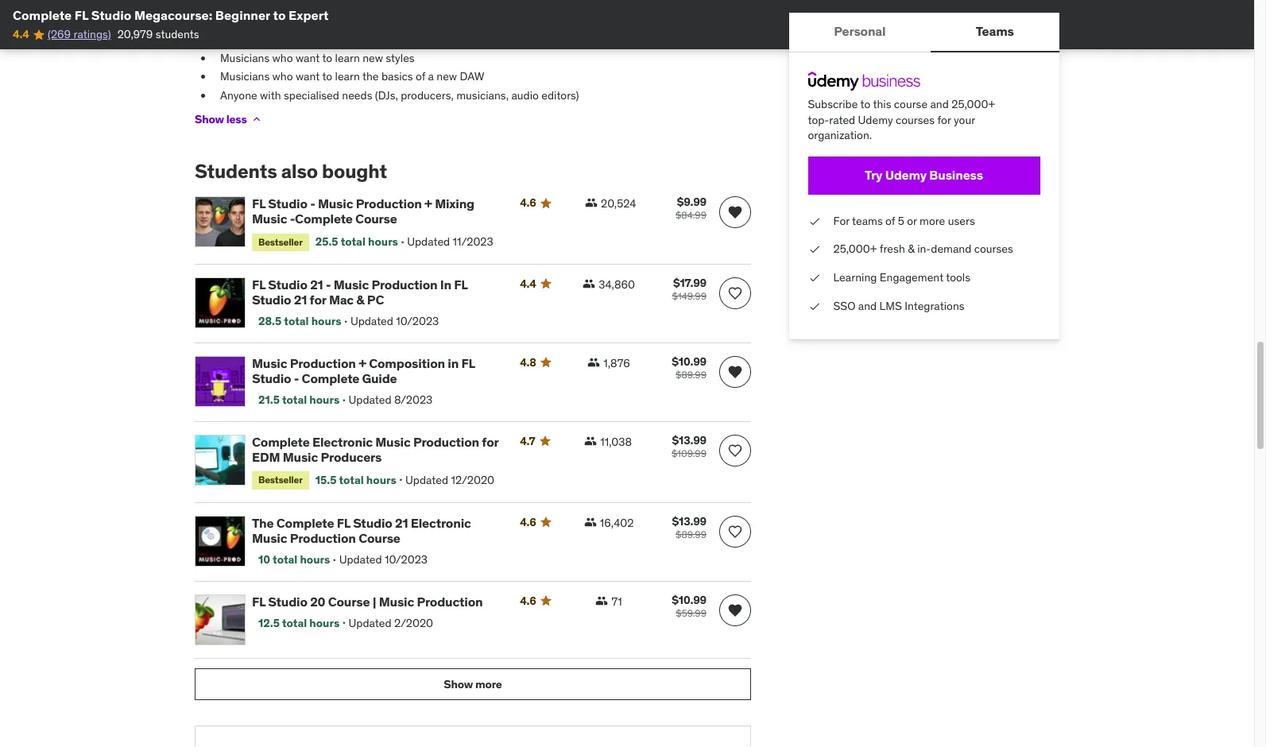 Task type: locate. For each thing, give the bounding box(es) containing it.
3 wishlist image from the top
[[727, 602, 743, 618]]

teams
[[976, 23, 1015, 39]]

updated down the complete fl studio 21 electronic music production course
[[339, 552, 382, 567]]

show
[[195, 112, 224, 126], [444, 677, 473, 691]]

tab list
[[789, 13, 1060, 52]]

0 horizontal spatial new
[[363, 51, 383, 65]]

for
[[834, 214, 850, 228]]

4.8
[[520, 355, 536, 370]]

course left "|"
[[328, 593, 370, 609]]

studio up 28.5 total hours
[[268, 277, 307, 292]]

$89.99 up $13.99 $109.99
[[676, 369, 707, 381]]

studio
[[91, 7, 131, 23], [268, 196, 307, 212], [268, 277, 307, 292], [252, 292, 291, 308], [252, 370, 291, 386], [353, 515, 392, 531], [268, 593, 307, 609]]

1 horizontal spatial electronic
[[411, 515, 471, 531]]

and
[[931, 97, 949, 111], [859, 299, 877, 313]]

25,000+ up learning
[[834, 242, 877, 256]]

total right 10
[[273, 552, 298, 567]]

the complete fl studio 21 electronic music production course
[[252, 515, 471, 546]]

2 wishlist image from the top
[[727, 443, 743, 459]]

- down 25.5
[[326, 277, 331, 292]]

1 $13.99 from the top
[[672, 433, 707, 447]]

$89.99
[[676, 369, 707, 381], [676, 528, 707, 540]]

wishlist image right $109.99
[[727, 443, 743, 459]]

updated 2/2020
[[349, 616, 433, 630]]

production inside fl studio - music production + mixing music -complete course
[[356, 196, 422, 212]]

total right 28.5
[[284, 314, 309, 329]]

+ left composition
[[359, 355, 366, 371]]

music down "25.5 total hours"
[[334, 277, 369, 292]]

$13.99 inside $13.99 $109.99
[[672, 433, 707, 447]]

xsmall image left 11,038
[[585, 435, 597, 447]]

1 vertical spatial $13.99
[[672, 514, 707, 528]]

wishlist image for fl studio 20 course | music production
[[727, 602, 743, 618]]

$9.99 $84.99
[[676, 195, 707, 221]]

updated left 12/2020
[[405, 473, 448, 487]]

bestseller down edm
[[258, 474, 303, 486]]

and inside subscribe to this course and 25,000+ top‑rated udemy courses for your organization.
[[931, 97, 949, 111]]

studio up 12.5 total hours in the bottom of the page
[[268, 593, 307, 609]]

1 vertical spatial 4.4
[[520, 277, 536, 291]]

show more
[[444, 677, 502, 691]]

of left a at the left top of page
[[416, 69, 425, 84]]

updated 10/2023 for music
[[350, 314, 439, 329]]

updated for production
[[350, 314, 393, 329]]

$13.99 down $10.99 $89.99
[[672, 433, 707, 447]]

updated down pc in the left of the page
[[350, 314, 393, 329]]

2 bestseller from the top
[[258, 474, 303, 486]]

in
[[440, 277, 451, 292]]

1 horizontal spatial new
[[437, 69, 457, 84]]

0 vertical spatial wishlist image
[[727, 204, 743, 220]]

0 vertical spatial $89.99
[[676, 369, 707, 381]]

courses inside subscribe to this course and 25,000+ top‑rated udemy courses for your organization.
[[896, 113, 935, 127]]

21 inside the complete fl studio 21 electronic music production course
[[395, 515, 408, 531]]

total right 21.5
[[282, 393, 307, 407]]

of
[[416, 69, 425, 84], [886, 214, 896, 228]]

1 vertical spatial 4.6
[[520, 515, 536, 529]]

music down updated 8/2023 in the left of the page
[[375, 434, 411, 450]]

wishlist image
[[727, 204, 743, 220], [727, 443, 743, 459], [727, 524, 743, 539]]

production up updated 12/2020
[[413, 434, 479, 450]]

0 vertical spatial &
[[908, 242, 915, 256]]

musicians who want to learn new styles musicians who want to learn the basics of a new daw anyone with specialised needs (djs, producers, musicians, audio editors)
[[220, 51, 579, 102]]

0 horizontal spatial electronic
[[312, 434, 373, 450]]

fl studio - music production + mixing music -complete course
[[252, 196, 475, 227]]

xsmall image right less
[[250, 113, 263, 126]]

electronic inside the complete fl studio 21 electronic music production course
[[411, 515, 471, 531]]

basics
[[381, 69, 413, 84]]

xsmall image left 1,876
[[588, 356, 600, 369]]

updated 10/2023 down the complete fl studio 21 electronic music production course link
[[339, 552, 428, 567]]

and right the course
[[931, 97, 949, 111]]

25.5
[[315, 234, 338, 249]]

- inside fl studio 21 - music production in fl studio 21 for mac & pc
[[326, 277, 331, 292]]

2 musicians from the top
[[220, 69, 270, 84]]

1 4.6 from the top
[[520, 196, 536, 210]]

hours for course
[[309, 616, 340, 630]]

0 vertical spatial $10.99
[[672, 354, 707, 369]]

2 horizontal spatial for
[[938, 113, 952, 127]]

1 vertical spatial show
[[444, 677, 473, 691]]

2 $13.99 from the top
[[672, 514, 707, 528]]

3 4.6 from the top
[[520, 593, 536, 608]]

1 vertical spatial wishlist image
[[727, 443, 743, 459]]

xsmall image left the for at right top
[[808, 214, 821, 229]]

production up 10 total hours on the bottom left
[[290, 530, 356, 546]]

& left pc in the left of the page
[[356, 292, 364, 308]]

0 horizontal spatial for
[[310, 292, 326, 308]]

music up 21.5
[[252, 355, 287, 371]]

+ inside fl studio - music production + mixing music -complete course
[[425, 196, 432, 212]]

wishlist image
[[727, 285, 743, 301], [727, 364, 743, 380], [727, 602, 743, 618]]

4.6
[[520, 196, 536, 210], [520, 515, 536, 529], [520, 593, 536, 608]]

musicians
[[220, 51, 270, 65], [220, 69, 270, 84]]

2 vertical spatial course
[[328, 593, 370, 609]]

show inside show less button
[[195, 112, 224, 126]]

1 horizontal spatial 25,000+
[[952, 97, 996, 111]]

hours down mac
[[311, 314, 341, 329]]

1 vertical spatial wishlist image
[[727, 364, 743, 380]]

$10.99 $89.99
[[672, 354, 707, 381]]

music up 10
[[252, 530, 287, 546]]

1 bestseller from the top
[[258, 236, 303, 248]]

new right a at the left top of page
[[437, 69, 457, 84]]

1 vertical spatial more
[[475, 677, 502, 691]]

wishlist image right $10.99 $89.99
[[727, 364, 743, 380]]

of inside musicians who want to learn new styles musicians who want to learn the basics of a new daw anyone with specialised needs (djs, producers, musicians, audio editors)
[[416, 69, 425, 84]]

&
[[908, 242, 915, 256], [356, 292, 364, 308]]

1 horizontal spatial for
[[482, 434, 499, 450]]

0 horizontal spatial 25,000+
[[834, 242, 877, 256]]

0 horizontal spatial show
[[195, 112, 224, 126]]

wishlist image right the $13.99 $89.99
[[727, 524, 743, 539]]

1 horizontal spatial &
[[908, 242, 915, 256]]

production inside the complete fl studio 21 electronic music production course
[[290, 530, 356, 546]]

1 vertical spatial updated 10/2023
[[339, 552, 428, 567]]

megacourse:
[[134, 7, 212, 23]]

0 vertical spatial and
[[931, 97, 949, 111]]

1 vertical spatial bestseller
[[258, 474, 303, 486]]

12/2020
[[451, 473, 494, 487]]

fl inside fl studio - music production + mixing music -complete course
[[252, 196, 265, 212]]

1 wishlist image from the top
[[727, 285, 743, 301]]

updated down guide
[[349, 393, 392, 407]]

4.6 for the complete fl studio 21 electronic music production course
[[520, 515, 536, 529]]

new
[[363, 51, 383, 65], [437, 69, 457, 84]]

with
[[260, 88, 281, 102]]

studio down 15.5 total hours
[[353, 515, 392, 531]]

composition
[[369, 355, 445, 371]]

of left 5
[[886, 214, 896, 228]]

$13.99
[[672, 433, 707, 447], [672, 514, 707, 528]]

for left your
[[938, 113, 952, 127]]

0 vertical spatial 10/2023
[[396, 314, 439, 329]]

|
[[373, 593, 376, 609]]

fl
[[75, 7, 88, 23], [252, 196, 265, 212], [252, 277, 265, 292], [454, 277, 468, 292], [461, 355, 475, 371], [337, 515, 350, 531], [252, 593, 265, 609]]

1 horizontal spatial courses
[[975, 242, 1014, 256]]

0 vertical spatial show
[[195, 112, 224, 126]]

1 vertical spatial for
[[310, 292, 326, 308]]

-
[[310, 196, 315, 212], [290, 211, 295, 227], [326, 277, 331, 292], [294, 370, 299, 386]]

21
[[310, 277, 323, 292], [294, 292, 307, 308], [395, 515, 408, 531]]

0 vertical spatial 4.4
[[13, 27, 29, 42]]

$89.99 inside $10.99 $89.99
[[676, 369, 707, 381]]

$13.99 down $109.99
[[672, 514, 707, 528]]

complete inside the complete fl studio 21 electronic music production course
[[276, 515, 334, 531]]

music inside music production + composition in fl studio - complete guide
[[252, 355, 287, 371]]

$109.99
[[672, 447, 707, 459]]

xsmall image left sso
[[808, 299, 821, 314]]

total right 25.5
[[341, 234, 366, 249]]

0 vertical spatial udemy
[[859, 113, 894, 127]]

updated 10/2023 down pc in the left of the page
[[350, 314, 439, 329]]

0 vertical spatial bestseller
[[258, 236, 303, 248]]

0 vertical spatial electronic
[[312, 434, 373, 450]]

10/2023 down the complete fl studio 21 electronic music production course link
[[385, 552, 428, 567]]

21 left mac
[[310, 277, 323, 292]]

studio up 21.5
[[252, 370, 291, 386]]

2 who from the top
[[272, 69, 293, 84]]

2 $10.99 from the top
[[672, 593, 707, 607]]

0 vertical spatial courses
[[896, 113, 935, 127]]

updated 10/2023 for 21
[[339, 552, 428, 567]]

hours down music production + composition in fl studio - complete guide
[[309, 393, 340, 407]]

0 vertical spatial learn
[[335, 51, 360, 65]]

1 horizontal spatial 21
[[310, 277, 323, 292]]

- down students also bought
[[290, 211, 295, 227]]

0 vertical spatial course
[[355, 211, 397, 227]]

electronic up 15.5 total hours
[[312, 434, 373, 450]]

updated down fl studio 20 course | music production
[[349, 616, 392, 630]]

11/2023
[[453, 234, 493, 249]]

0 horizontal spatial and
[[859, 299, 877, 313]]

1 vertical spatial want
[[296, 69, 320, 84]]

specialised
[[284, 88, 339, 102]]

3 wishlist image from the top
[[727, 524, 743, 539]]

1 vertical spatial electronic
[[411, 515, 471, 531]]

0 vertical spatial more
[[920, 214, 946, 228]]

try udemy business link
[[808, 156, 1041, 195]]

music
[[318, 196, 353, 212], [252, 211, 287, 227], [334, 277, 369, 292], [252, 355, 287, 371], [375, 434, 411, 450], [283, 449, 318, 465], [252, 530, 287, 546], [379, 593, 414, 609]]

$10.99 right 71
[[672, 593, 707, 607]]

25,000+ up your
[[952, 97, 996, 111]]

needs
[[342, 88, 372, 102]]

0 vertical spatial updated 10/2023
[[350, 314, 439, 329]]

xsmall image for 71
[[596, 594, 608, 607]]

1 horizontal spatial show
[[444, 677, 473, 691]]

0 vertical spatial 4.6
[[520, 196, 536, 210]]

1 horizontal spatial and
[[931, 97, 949, 111]]

hours down the fl studio - music production + mixing music -complete course link
[[368, 234, 398, 249]]

+
[[425, 196, 432, 212], [359, 355, 366, 371]]

2 want from the top
[[296, 69, 320, 84]]

courses down the course
[[896, 113, 935, 127]]

studio inside fl studio - music production + mixing music -complete course
[[268, 196, 307, 212]]

teams
[[853, 214, 883, 228]]

wishlist image right $59.99
[[727, 602, 743, 618]]

xsmall image left the 16,402
[[584, 516, 597, 528]]

2 vertical spatial for
[[482, 434, 499, 450]]

total for +
[[282, 393, 307, 407]]

21.5
[[258, 393, 280, 407]]

show inside show more button
[[444, 677, 473, 691]]

4.6 for fl studio - music production + mixing music -complete course
[[520, 196, 536, 210]]

electronic down updated 12/2020
[[411, 515, 471, 531]]

hours up 20
[[300, 552, 330, 567]]

course inside fl studio - music production + mixing music -complete course
[[355, 211, 397, 227]]

for
[[938, 113, 952, 127], [310, 292, 326, 308], [482, 434, 499, 450]]

0 horizontal spatial +
[[359, 355, 366, 371]]

complete up 25.5
[[295, 211, 353, 227]]

xsmall image for 20,524
[[585, 196, 598, 209]]

xsmall image left 34,860
[[583, 277, 596, 290]]

xsmall image left 20,524
[[585, 196, 598, 209]]

0 horizontal spatial of
[[416, 69, 425, 84]]

1 vertical spatial musicians
[[220, 69, 270, 84]]

5
[[898, 214, 905, 228]]

$89.99 up $10.99 $59.99 at the right
[[676, 528, 707, 540]]

for inside complete electronic music production for edm music producers
[[482, 434, 499, 450]]

$10.99 down $149.99
[[672, 354, 707, 369]]

hours down 20
[[309, 616, 340, 630]]

1 $89.99 from the top
[[676, 369, 707, 381]]

2 vertical spatial wishlist image
[[727, 524, 743, 539]]

complete electronic music production for edm music producers
[[252, 434, 499, 465]]

2 4.6 from the top
[[520, 515, 536, 529]]

0 vertical spatial wishlist image
[[727, 285, 743, 301]]

25,000+
[[952, 97, 996, 111], [834, 242, 877, 256]]

xsmall image inside show less button
[[250, 113, 263, 126]]

music down bought
[[318, 196, 353, 212]]

production inside complete electronic music production for edm music producers
[[413, 434, 479, 450]]

wishlist image for music production + composition in fl studio - complete guide
[[727, 364, 743, 380]]

2 wishlist image from the top
[[727, 364, 743, 380]]

ratings)
[[74, 27, 111, 42]]

1 $10.99 from the top
[[672, 354, 707, 369]]

production down bought
[[356, 196, 422, 212]]

& left in-
[[908, 242, 915, 256]]

2 vertical spatial 4.6
[[520, 593, 536, 608]]

+ left mixing
[[425, 196, 432, 212]]

0 vertical spatial for
[[938, 113, 952, 127]]

bestseller left 25.5
[[258, 236, 303, 248]]

hours
[[368, 234, 398, 249], [311, 314, 341, 329], [309, 393, 340, 407], [366, 473, 396, 487], [300, 552, 330, 567], [309, 616, 340, 630]]

edm
[[252, 449, 280, 465]]

show less button
[[195, 104, 263, 135]]

bestseller for fl studio - music production + mixing music -complete course
[[258, 236, 303, 248]]

courses right demand
[[975, 242, 1014, 256]]

1 vertical spatial 10/2023
[[385, 552, 428, 567]]

udemy inside subscribe to this course and 25,000+ top‑rated udemy courses for your organization.
[[859, 113, 894, 127]]

updated 10/2023
[[350, 314, 439, 329], [339, 552, 428, 567]]

complete inside music production + composition in fl studio - complete guide
[[302, 370, 359, 386]]

udemy down this
[[859, 113, 894, 127]]

studio down students also bought
[[268, 196, 307, 212]]

and right sso
[[859, 299, 877, 313]]

0 vertical spatial 25,000+
[[952, 97, 996, 111]]

0 horizontal spatial &
[[356, 292, 364, 308]]

2 $89.99 from the top
[[676, 528, 707, 540]]

music production + composition in fl studio - complete guide
[[252, 355, 475, 386]]

$9.99
[[677, 195, 707, 209]]

$89.99 inside the $13.99 $89.99
[[676, 528, 707, 540]]

music production + composition in fl studio - complete guide link
[[252, 355, 501, 387]]

1 horizontal spatial +
[[425, 196, 432, 212]]

wishlist image right $149.99
[[727, 285, 743, 301]]

studio inside music production + composition in fl studio - complete guide
[[252, 370, 291, 386]]

1 vertical spatial of
[[886, 214, 896, 228]]

1 horizontal spatial of
[[886, 214, 896, 228]]

1 vertical spatial course
[[359, 530, 400, 546]]

1 vertical spatial +
[[359, 355, 366, 371]]

fl studio 20 course | music production link
[[252, 593, 501, 610]]

1 vertical spatial and
[[859, 299, 877, 313]]

1 vertical spatial who
[[272, 69, 293, 84]]

0 vertical spatial $13.99
[[672, 433, 707, 447]]

10/2023 up composition
[[396, 314, 439, 329]]

course up "25.5 total hours"
[[355, 211, 397, 227]]

1 vertical spatial &
[[356, 292, 364, 308]]

1 want from the top
[[296, 51, 320, 65]]

0 vertical spatial of
[[416, 69, 425, 84]]

total right 12.5
[[282, 616, 307, 630]]

want
[[296, 51, 320, 65], [296, 69, 320, 84]]

studio inside fl studio 20 course | music production link
[[268, 593, 307, 609]]

bought
[[322, 159, 387, 184]]

- up 21.5 total hours
[[294, 370, 299, 386]]

complete down 21.5
[[252, 434, 310, 450]]

complete up 10 total hours on the bottom left
[[276, 515, 334, 531]]

total down producers at the bottom of page
[[339, 473, 364, 487]]

electronic inside complete electronic music production for edm music producers
[[312, 434, 373, 450]]

complete up 21.5 total hours
[[302, 370, 359, 386]]

21 up 28.5 total hours
[[294, 292, 307, 308]]

organization.
[[808, 128, 872, 142]]

0 vertical spatial musicians
[[220, 51, 270, 65]]

updated for fl
[[349, 393, 392, 407]]

- down also
[[310, 196, 315, 212]]

learn
[[335, 51, 360, 65], [335, 69, 360, 84]]

1 wishlist image from the top
[[727, 204, 743, 220]]

xsmall image left 71
[[596, 594, 608, 607]]

1 vertical spatial learn
[[335, 69, 360, 84]]

$89.99 for fl
[[676, 369, 707, 381]]

2 vertical spatial wishlist image
[[727, 602, 743, 618]]

xsmall image
[[808, 214, 821, 229], [808, 242, 821, 258], [583, 277, 596, 290], [808, 299, 821, 314], [585, 435, 597, 447], [584, 516, 597, 528], [596, 594, 608, 607]]

0 vertical spatial +
[[425, 196, 432, 212]]

xsmall image for 11,038
[[585, 435, 597, 447]]

studio up ratings)
[[91, 7, 131, 23]]

xsmall image for sso and lms integrations
[[808, 299, 821, 314]]

xsmall image
[[250, 113, 263, 126], [585, 196, 598, 209], [808, 270, 821, 286], [588, 356, 600, 369]]

production left in
[[372, 277, 438, 292]]

0 vertical spatial want
[[296, 51, 320, 65]]

new up the the
[[363, 51, 383, 65]]

10/2023 for electronic
[[385, 552, 428, 567]]

2 horizontal spatial 21
[[395, 515, 408, 531]]

course down 15.5 total hours
[[359, 530, 400, 546]]

updated
[[407, 234, 450, 249], [350, 314, 393, 329], [349, 393, 392, 407], [405, 473, 448, 487], [339, 552, 382, 567], [349, 616, 392, 630]]

fresh
[[880, 242, 906, 256]]

4.4
[[13, 27, 29, 42], [520, 277, 536, 291]]

total for 20
[[282, 616, 307, 630]]

1 vertical spatial new
[[437, 69, 457, 84]]

business
[[930, 167, 984, 183]]

production up 21.5 total hours
[[290, 355, 356, 371]]

0 horizontal spatial courses
[[896, 113, 935, 127]]

tab list containing personal
[[789, 13, 1060, 52]]

1 vertical spatial $10.99
[[672, 593, 707, 607]]

udemy right try on the top right of page
[[886, 167, 927, 183]]

0 horizontal spatial more
[[475, 677, 502, 691]]

0 vertical spatial who
[[272, 51, 293, 65]]

try udemy business
[[865, 167, 984, 183]]

for left 4.7
[[482, 434, 499, 450]]

in
[[448, 355, 459, 371]]

wishlist image for the complete fl studio 21 electronic music production course
[[727, 524, 743, 539]]

xsmall image left learning
[[808, 270, 821, 286]]

1 vertical spatial $89.99
[[676, 528, 707, 540]]

wishlist image right $84.99 at right top
[[727, 204, 743, 220]]

& inside fl studio 21 - music production in fl studio 21 for mac & pc
[[356, 292, 364, 308]]



Task type: describe. For each thing, give the bounding box(es) containing it.
- inside music production + composition in fl studio - complete guide
[[294, 370, 299, 386]]

complete inside complete electronic music production for edm music producers
[[252, 434, 310, 450]]

studio up 28.5
[[252, 292, 291, 308]]

subscribe to this course and 25,000+ top‑rated udemy courses for your organization.
[[808, 97, 996, 142]]

1,876
[[604, 356, 630, 370]]

complete inside fl studio - music production + mixing music -complete course
[[295, 211, 353, 227]]

xsmall image for for teams of 5 or more users
[[808, 214, 821, 229]]

$17.99 $149.99
[[672, 276, 707, 302]]

total for 21
[[284, 314, 309, 329]]

28.5 total hours
[[258, 314, 341, 329]]

10
[[258, 552, 270, 567]]

course
[[895, 97, 928, 111]]

$149.99
[[672, 290, 707, 302]]

producers
[[321, 449, 382, 465]]

xsmall image for 34,860
[[583, 277, 596, 290]]

$10.99 for music production + composition in fl studio - complete guide
[[672, 354, 707, 369]]

$84.99
[[676, 209, 707, 221]]

28.5
[[258, 314, 282, 329]]

show less
[[195, 112, 247, 126]]

(269 ratings)
[[48, 27, 111, 42]]

course inside fl studio 20 course | music production link
[[328, 593, 370, 609]]

$17.99
[[673, 276, 707, 290]]

fl studio 21 - music production in fl studio 21 for mac & pc
[[252, 277, 468, 308]]

sso and lms integrations
[[834, 299, 965, 313]]

updated for music
[[349, 616, 392, 630]]

daw
[[460, 69, 484, 84]]

1 who from the top
[[272, 51, 293, 65]]

20,524
[[601, 196, 636, 211]]

udemy business image
[[808, 72, 920, 91]]

top‑rated
[[808, 113, 856, 127]]

more inside button
[[475, 677, 502, 691]]

0 horizontal spatial 4.4
[[13, 27, 29, 42]]

the complete fl studio 21 electronic music production course link
[[252, 515, 501, 546]]

20,979 students
[[117, 27, 199, 42]]

0 vertical spatial new
[[363, 51, 383, 65]]

71
[[612, 594, 622, 609]]

this
[[873, 97, 892, 111]]

for inside subscribe to this course and 25,000+ top‑rated udemy courses for your organization.
[[938, 113, 952, 127]]

to inside subscribe to this course and 25,000+ top‑rated udemy courses for your organization.
[[861, 97, 871, 111]]

+ inside music production + composition in fl studio - complete guide
[[359, 355, 366, 371]]

4.7
[[520, 434, 535, 448]]

pc
[[367, 292, 384, 308]]

music up 15.5
[[283, 449, 318, 465]]

fl inside music production + composition in fl studio - complete guide
[[461, 355, 475, 371]]

complete fl studio megacourse: beginner to expert
[[13, 7, 329, 23]]

wishlist image for fl studio - music production + mixing music -complete course
[[727, 204, 743, 220]]

a
[[428, 69, 434, 84]]

(djs,
[[375, 88, 398, 102]]

studio inside the complete fl studio 21 electronic music production course
[[353, 515, 392, 531]]

updated left 11/2023
[[407, 234, 450, 249]]

anyone
[[220, 88, 257, 102]]

show for show less
[[195, 112, 224, 126]]

personal button
[[789, 13, 931, 51]]

hours for composition
[[309, 393, 340, 407]]

beginner
[[215, 7, 270, 23]]

1 musicians from the top
[[220, 51, 270, 65]]

fl studio 20 course | music production
[[252, 593, 483, 609]]

xsmall image for 25,000+ fresh & in-demand courses
[[808, 242, 821, 258]]

updated 8/2023
[[349, 393, 433, 407]]

20
[[310, 593, 325, 609]]

learning
[[834, 270, 877, 285]]

complete up (269
[[13, 7, 72, 23]]

hours for studio
[[300, 552, 330, 567]]

integrations
[[905, 299, 965, 313]]

updated 12/2020
[[405, 473, 494, 487]]

show more button
[[195, 669, 751, 700]]

8/2023
[[394, 393, 433, 407]]

production up "2/2020" in the bottom left of the page
[[417, 593, 483, 609]]

34,860
[[599, 277, 635, 292]]

students also bought
[[195, 159, 387, 184]]

fl inside the complete fl studio 21 electronic music production course
[[337, 515, 350, 531]]

bestseller for complete electronic music production for edm music producers
[[258, 474, 303, 486]]

1 vertical spatial udemy
[[886, 167, 927, 183]]

editors)
[[541, 88, 579, 102]]

the
[[252, 515, 274, 531]]

students
[[195, 159, 277, 184]]

$13.99 for the complete fl studio 21 electronic music production course
[[672, 514, 707, 528]]

1 horizontal spatial more
[[920, 214, 946, 228]]

2 learn from the top
[[335, 69, 360, 84]]

xsmall image for learning engagement tools
[[808, 270, 821, 286]]

12.5
[[258, 616, 280, 630]]

expert
[[289, 7, 329, 23]]

4.6 for fl studio 20 course | music production
[[520, 593, 536, 608]]

1 vertical spatial courses
[[975, 242, 1014, 256]]

16,402
[[600, 516, 634, 530]]

xsmall image for 16,402
[[584, 516, 597, 528]]

lms
[[880, 299, 902, 313]]

11,038
[[600, 435, 632, 449]]

21.5 total hours
[[258, 393, 340, 407]]

$10.99 for fl studio 20 course | music production
[[672, 593, 707, 607]]

20,979
[[117, 27, 153, 42]]

teams button
[[931, 13, 1060, 51]]

1 vertical spatial 25,000+
[[834, 242, 877, 256]]

complete electronic music production for edm music producers link
[[252, 434, 501, 465]]

total for fl
[[273, 552, 298, 567]]

12.5 total hours
[[258, 616, 340, 630]]

for inside fl studio 21 - music production in fl studio 21 for mac & pc
[[310, 292, 326, 308]]

hours down complete electronic music production for edm music producers link
[[366, 473, 396, 487]]

personal
[[834, 23, 886, 39]]

production inside fl studio 21 - music production in fl studio 21 for mac & pc
[[372, 277, 438, 292]]

2/2020
[[394, 616, 433, 630]]

$89.99 for electronic
[[676, 528, 707, 540]]

music right "|"
[[379, 593, 414, 609]]

updated for electronic
[[339, 552, 382, 567]]

0 horizontal spatial 21
[[294, 292, 307, 308]]

musicians,
[[456, 88, 509, 102]]

1 learn from the top
[[335, 51, 360, 65]]

xsmall image for 1,876
[[588, 356, 600, 369]]

engagement
[[880, 270, 944, 285]]

styles
[[386, 51, 415, 65]]

also
[[281, 159, 318, 184]]

subscribe
[[808, 97, 858, 111]]

fl studio 21 - music production in fl studio 21 for mac & pc link
[[252, 277, 501, 308]]

tools
[[947, 270, 971, 285]]

producers,
[[401, 88, 454, 102]]

$13.99 $89.99
[[672, 514, 707, 540]]

users
[[948, 214, 976, 228]]

hours for -
[[311, 314, 341, 329]]

25.5 total hours
[[315, 234, 398, 249]]

the
[[362, 69, 379, 84]]

wishlist image for complete electronic music production for edm music producers
[[727, 443, 743, 459]]

$10.99 $59.99
[[672, 593, 707, 619]]

audio
[[511, 88, 539, 102]]

25,000+ inside subscribe to this course and 25,000+ top‑rated udemy courses for your organization.
[[952, 97, 996, 111]]

1 horizontal spatial 4.4
[[520, 277, 536, 291]]

fl studio - music production + mixing music -complete course link
[[252, 196, 501, 227]]

or
[[907, 214, 917, 228]]

music down students also bought
[[252, 211, 287, 227]]

updated 11/2023
[[407, 234, 493, 249]]

course inside the complete fl studio 21 electronic music production course
[[359, 530, 400, 546]]

(269
[[48, 27, 71, 42]]

music inside fl studio 21 - music production in fl studio 21 for mac & pc
[[334, 277, 369, 292]]

production inside music production + composition in fl studio - complete guide
[[290, 355, 356, 371]]

$59.99
[[676, 607, 707, 619]]

10/2023 for production
[[396, 314, 439, 329]]

mixing
[[435, 196, 475, 212]]

$13.99 for complete electronic music production for edm music producers
[[672, 433, 707, 447]]

for teams of 5 or more users
[[834, 214, 976, 228]]

demand
[[931, 242, 972, 256]]

music inside the complete fl studio 21 electronic music production course
[[252, 530, 287, 546]]

wishlist image for fl studio 21 - music production in fl studio 21 for mac & pc
[[727, 285, 743, 301]]

show for show more
[[444, 677, 473, 691]]

15.5
[[315, 473, 337, 487]]



Task type: vqa. For each thing, say whether or not it's contained in the screenshot.


